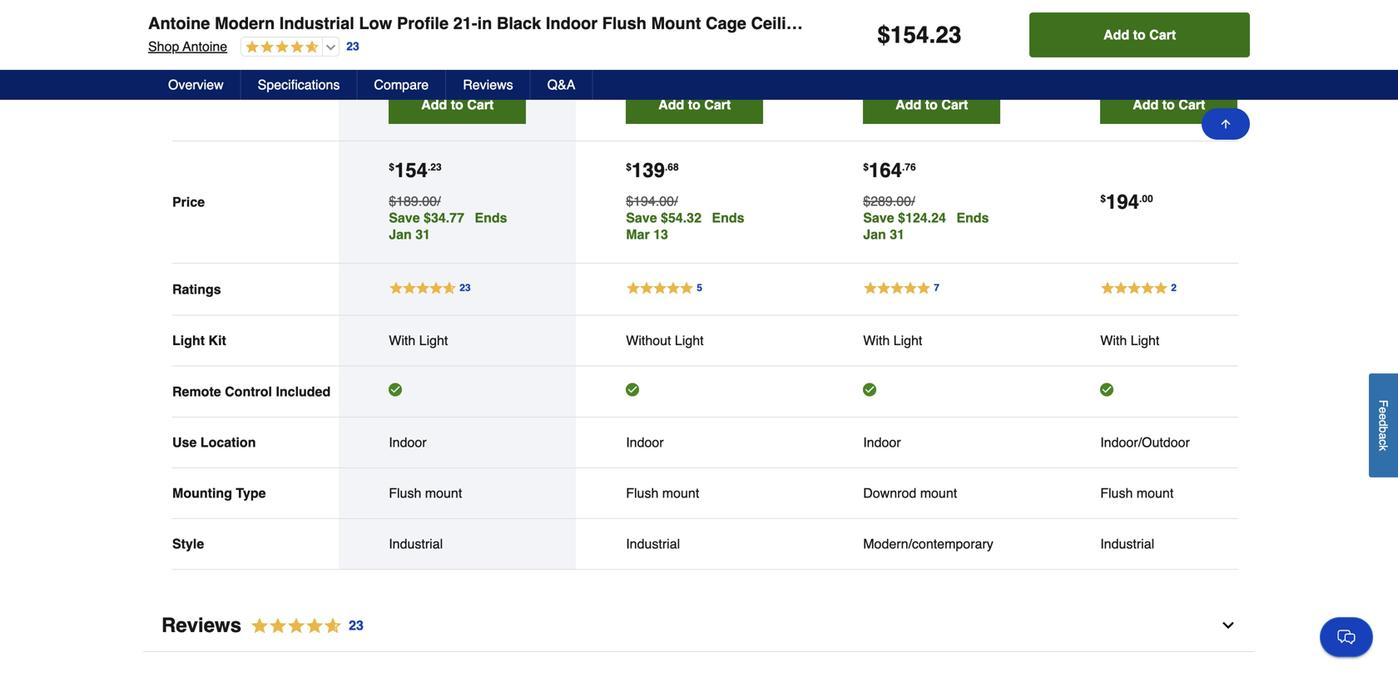 Task type: locate. For each thing, give the bounding box(es) containing it.
mount
[[425, 486, 462, 501], [662, 486, 699, 501], [920, 486, 957, 501], [1137, 486, 1174, 501]]

jan for 154
[[389, 227, 412, 242]]

1 / from the left
[[437, 194, 441, 209]]

reviews left q&a
[[463, 77, 513, 92]]

.
[[929, 22, 936, 48], [428, 162, 431, 173], [665, 162, 668, 173], [902, 162, 905, 173], [1139, 193, 1142, 205]]

1 horizontal spatial with light cell
[[863, 333, 1001, 349]]

1 horizontal spatial indoor cell
[[626, 434, 763, 451]]

remote for antoine modern industrial low profile 21-in black indoor flush mount cage ceiling fan with light and remote (3-blade)
[[963, 14, 1024, 33]]

modern up model
[[210, 7, 270, 26]]

00
[[1142, 193, 1153, 205]]

1 ends from the left
[[475, 210, 507, 226]]

$54.32
[[661, 210, 702, 226]]

3 indoor cell from the left
[[863, 434, 1001, 451]]

2 horizontal spatial yes image
[[863, 383, 877, 397]]

to
[[1133, 27, 1146, 42], [451, 97, 463, 112], [688, 97, 701, 112], [925, 97, 938, 112], [1162, 97, 1175, 112]]

add to cart button
[[1030, 12, 1250, 57], [389, 86, 526, 124], [626, 86, 763, 124], [863, 86, 1001, 124], [1100, 86, 1238, 124]]

kit
[[209, 333, 226, 348]]

antoine
[[143, 7, 205, 26], [148, 14, 210, 33], [183, 39, 227, 54], [178, 53, 222, 68]]

0 horizontal spatial indoor cell
[[389, 434, 526, 451]]

3 ends from the left
[[957, 210, 989, 226]]

save down $189.00
[[389, 210, 420, 226]]

$ 154 . 23
[[877, 22, 962, 48], [389, 159, 442, 182]]

remote inside antoine modern industrial low profile 21-in black indoor flush mount cage ceiling fan with light and remote (3-blade) item # 4834501 | model # dclw028
[[958, 7, 1019, 26]]

1 horizontal spatial #
[[266, 32, 273, 45]]

2 horizontal spatial flush mount
[[1100, 486, 1174, 501]]

2 horizontal spatial with light cell
[[1100, 333, 1238, 349]]

2 jan from the left
[[863, 227, 886, 242]]

0 vertical spatial 154
[[890, 22, 929, 48]]

light
[[878, 7, 919, 26], [883, 14, 924, 33], [172, 333, 205, 348], [419, 333, 448, 348], [675, 333, 704, 348], [894, 333, 922, 348], [1131, 333, 1160, 348]]

1 save from the left
[[389, 210, 420, 226]]

1 mount from the left
[[425, 486, 462, 501]]

1 horizontal spatial $ 154 . 23
[[877, 22, 962, 48]]

e up d
[[1377, 407, 1390, 414]]

/
[[437, 194, 441, 209], [674, 194, 678, 209], [911, 194, 915, 209]]

1 flush mount from the left
[[389, 486, 462, 501]]

in inside antoine modern industrial low profile 21-in black indoor flush mount cage ceiling fan with light and remote (3-blade) item # 4834501 | model # dclw028
[[472, 7, 487, 26]]

1 horizontal spatial 31
[[890, 227, 905, 242]]

$ for save $124.24
[[863, 162, 869, 173]]

0 horizontal spatial 31
[[415, 227, 430, 242]]

2 horizontal spatial indoor cell
[[863, 434, 1001, 451]]

0 horizontal spatial 154
[[394, 159, 428, 182]]

reviews inside button
[[463, 77, 513, 92]]

2 31 from the left
[[890, 227, 905, 242]]

ends jan 31
[[389, 210, 507, 242], [863, 210, 989, 242]]

ends jan 31 down $189.00 /
[[389, 210, 507, 242]]

0 horizontal spatial reviews
[[161, 614, 241, 637]]

industrial for second industrial cell from left
[[626, 536, 680, 552]]

0 horizontal spatial save
[[389, 210, 420, 226]]

cage for antoine modern industrial low profile 21-in black indoor flush mount cage ceiling fan with light and remote (3-blade) item # 4834501 | model # dclw028
[[701, 7, 741, 26]]

blade) for antoine modern industrial low profile 21-in black indoor flush mount cage ceiling fan with light and remote (3-blade) item # 4834501 | model # dclw028
[[1044, 7, 1095, 26]]

use location
[[172, 435, 256, 450]]

shop down item
[[143, 53, 174, 68]]

. inside $ 139 . 68
[[665, 162, 668, 173]]

1 horizontal spatial 154
[[890, 22, 929, 48]]

2 ends from the left
[[712, 210, 744, 226]]

1 horizontal spatial save
[[626, 210, 657, 226]]

. inside $ 194 . 00
[[1139, 193, 1142, 205]]

modern up overview button
[[215, 14, 275, 33]]

21-
[[448, 7, 472, 26], [453, 14, 477, 33]]

3 cell from the left
[[863, 383, 1001, 400]]

reviews
[[463, 77, 513, 92], [161, 614, 241, 637]]

$
[[877, 22, 890, 48], [389, 162, 394, 173], [626, 162, 632, 173], [863, 162, 869, 173], [1100, 193, 1106, 205]]

2 horizontal spatial save
[[863, 210, 894, 226]]

jan down save $34.77
[[389, 227, 412, 242]]

save
[[389, 210, 420, 226], [626, 210, 657, 226], [863, 210, 894, 226]]

1 horizontal spatial flush mount
[[626, 486, 699, 501]]

2 horizontal spatial with light
[[1100, 333, 1160, 348]]

1 with from the left
[[389, 333, 415, 348]]

2 horizontal spatial with
[[1100, 333, 1127, 348]]

remote
[[958, 7, 1019, 26], [963, 14, 1024, 33], [172, 384, 221, 399]]

0 horizontal spatial with light cell
[[389, 333, 526, 349]]

154
[[890, 22, 929, 48], [394, 159, 428, 182]]

3 save from the left
[[863, 210, 894, 226]]

antoine up overview
[[183, 39, 227, 54]]

ends right '$34.77'
[[475, 210, 507, 226]]

2 horizontal spatial industrial cell
[[1100, 536, 1238, 553]]

profile
[[392, 7, 444, 26], [397, 14, 449, 33]]

modern
[[210, 7, 270, 26], [215, 14, 275, 33]]

fan
[[806, 7, 836, 26], [811, 14, 841, 33]]

31 for 154
[[415, 227, 430, 242]]

flush
[[597, 7, 642, 26], [602, 14, 647, 33], [389, 486, 421, 501], [626, 486, 659, 501], [1100, 486, 1133, 501]]

0 vertical spatial $ 154 . 23
[[877, 22, 962, 48]]

1 e from the top
[[1377, 407, 1390, 414]]

downrod mount
[[863, 486, 957, 501]]

shop antoine down the 4834501
[[143, 53, 222, 68]]

industrial
[[274, 7, 349, 26], [279, 14, 354, 33], [389, 536, 443, 552], [626, 536, 680, 552], [1100, 536, 1154, 552]]

2 e from the top
[[1377, 414, 1390, 420]]

mount inside antoine modern industrial low profile 21-in black indoor flush mount cage ceiling fan with light and remote (3-blade) item # 4834501 | model # dclw028
[[646, 7, 696, 26]]

1 horizontal spatial flush mount cell
[[626, 485, 763, 502]]

$ inside $ 139 . 68
[[626, 162, 632, 173]]

ends jan 31 down $289.00 /
[[863, 210, 989, 242]]

(3-
[[1023, 7, 1044, 26], [1028, 14, 1049, 33]]

black
[[492, 7, 536, 26], [497, 14, 541, 33]]

modern/contemporary
[[863, 536, 993, 552]]

modern inside antoine modern industrial low profile 21-in black indoor flush mount cage ceiling fan with light and remote (3-blade) item # 4834501 | model # dclw028
[[210, 7, 270, 26]]

cage inside antoine modern industrial low profile 21-in black indoor flush mount cage ceiling fan with light and remote (3-blade) item # 4834501 | model # dclw028
[[701, 7, 741, 26]]

$189.00 /
[[389, 194, 441, 209]]

1 horizontal spatial industrial cell
[[626, 536, 763, 553]]

and
[[924, 7, 953, 26], [929, 14, 958, 33]]

2 horizontal spatial /
[[911, 194, 915, 209]]

1 horizontal spatial /
[[674, 194, 678, 209]]

2 horizontal spatial ends
[[957, 210, 989, 226]]

0 horizontal spatial flush mount
[[389, 486, 462, 501]]

save for 164
[[863, 210, 894, 226]]

blade)
[[1044, 7, 1095, 26], [1049, 14, 1100, 33]]

with light cell
[[389, 333, 526, 349], [863, 333, 1001, 349], [1100, 333, 1238, 349]]

cell
[[389, 383, 526, 400], [626, 383, 763, 400], [863, 383, 1001, 400], [1100, 383, 1238, 400]]

profile inside antoine modern industrial low profile 21-in black indoor flush mount cage ceiling fan with light and remote (3-blade) item # 4834501 | model # dclw028
[[392, 7, 444, 26]]

ceiling inside antoine modern industrial low profile 21-in black indoor flush mount cage ceiling fan with light and remote (3-blade) item # 4834501 | model # dclw028
[[746, 7, 802, 26]]

add
[[1104, 27, 1129, 42], [421, 97, 447, 112], [658, 97, 684, 112], [896, 97, 922, 112], [1133, 97, 1159, 112]]

flush mount cell
[[389, 485, 526, 502], [626, 485, 763, 502], [1100, 485, 1238, 502]]

antoine modern industrial low profile 21-in black indoor flush mount cage ceiling fan with light and remote (3-blade)
[[148, 14, 1100, 33]]

indoor cell
[[389, 434, 526, 451], [626, 434, 763, 451], [863, 434, 1001, 451]]

arrow up image
[[1219, 117, 1233, 131]]

indoor for second "indoor" cell from the right
[[626, 435, 664, 450]]

0 horizontal spatial with light
[[389, 333, 448, 348]]

in for antoine modern industrial low profile 21-in black indoor flush mount cage ceiling fan with light and remote (3-blade) item # 4834501 | model # dclw028
[[472, 7, 487, 26]]

1 industrial cell from the left
[[389, 536, 526, 553]]

2 horizontal spatial flush mount cell
[[1100, 485, 1238, 502]]

light inside antoine modern industrial low profile 21-in black indoor flush mount cage ceiling fan with light and remote (3-blade) item # 4834501 | model # dclw028
[[878, 7, 919, 26]]

3 with light from the left
[[1100, 333, 1160, 348]]

3 industrial cell from the left
[[1100, 536, 1238, 553]]

13
[[653, 227, 668, 242]]

1 vertical spatial reviews
[[161, 614, 241, 637]]

with
[[840, 7, 874, 26], [845, 14, 879, 33]]

heart outline image
[[372, 51, 392, 71]]

1 horizontal spatial yes image
[[626, 383, 639, 397]]

0 horizontal spatial #
[[169, 32, 176, 45]]

e up b
[[1377, 414, 1390, 420]]

industrial cell
[[389, 536, 526, 553], [626, 536, 763, 553], [1100, 536, 1238, 553]]

and inside antoine modern industrial low profile 21-in black indoor flush mount cage ceiling fan with light and remote (3-blade) item # 4834501 | model # dclw028
[[924, 7, 953, 26]]

$289.00
[[863, 194, 911, 209]]

with inside antoine modern industrial low profile 21-in black indoor flush mount cage ceiling fan with light and remote (3-blade) item # 4834501 | model # dclw028
[[840, 7, 874, 26]]

1 ends jan 31 from the left
[[389, 210, 507, 242]]

0 horizontal spatial with
[[389, 333, 415, 348]]

f e e d b a c k button
[[1369, 374, 1398, 478]]

included
[[276, 384, 331, 399]]

2 with from the left
[[863, 333, 890, 348]]

dclw028
[[273, 32, 326, 45]]

ceiling
[[746, 7, 802, 26], [751, 14, 807, 33]]

compare
[[374, 77, 429, 92]]

0 horizontal spatial yes image
[[389, 383, 402, 397]]

fan for antoine modern industrial low profile 21-in black indoor flush mount cage ceiling fan with light and remote (3-blade)
[[811, 14, 841, 33]]

and for antoine modern industrial low profile 21-in black indoor flush mount cage ceiling fan with light and remote (3-blade)
[[929, 14, 958, 33]]

blade) inside antoine modern industrial low profile 21-in black indoor flush mount cage ceiling fan with light and remote (3-blade) item # 4834501 | model # dclw028
[[1044, 7, 1095, 26]]

$ inside $ 164 . 76
[[863, 162, 869, 173]]

antoine modern industrial low profile 21-in black indoor flush mount cage ceiling fan with light and remote (3-blade) item # 4834501 | model # dclw028
[[143, 7, 1095, 45]]

31 down save $124.24
[[890, 227, 905, 242]]

light inside cell
[[675, 333, 704, 348]]

/ up $54.32 at top
[[674, 194, 678, 209]]

1 horizontal spatial reviews
[[463, 77, 513, 92]]

# right item
[[169, 32, 176, 45]]

ends jan 31 for 154
[[389, 210, 507, 242]]

mount inside "cell"
[[920, 486, 957, 501]]

0 horizontal spatial $ 154 . 23
[[389, 159, 442, 182]]

$194.00 /
[[626, 194, 678, 209]]

ceiling for antoine modern industrial low profile 21-in black indoor flush mount cage ceiling fan with light and remote (3-blade) item # 4834501 | model # dclw028
[[746, 7, 802, 26]]

downrod mount cell
[[863, 485, 1001, 502]]

modern/contemporary cell
[[863, 536, 1001, 553]]

yes image
[[1100, 383, 1114, 397]]

speech bubbles outlined image
[[1335, 626, 1358, 649]]

3 / from the left
[[911, 194, 915, 209]]

antoine up item
[[143, 7, 205, 26]]

e
[[1377, 407, 1390, 414], [1377, 414, 1390, 420]]

model
[[231, 32, 263, 45]]

0 vertical spatial reviews
[[463, 77, 513, 92]]

black inside antoine modern industrial low profile 21-in black indoor flush mount cage ceiling fan with light and remote (3-blade) item # 4834501 | model # dclw028
[[492, 7, 536, 26]]

31 down save $34.77
[[415, 227, 430, 242]]

use
[[172, 435, 197, 450]]

4 cell from the left
[[1100, 383, 1238, 400]]

. inside $ 154 . 23
[[428, 162, 431, 173]]

1 31 from the left
[[415, 227, 430, 242]]

shop
[[148, 39, 179, 54], [143, 53, 174, 68]]

1 vertical spatial 154
[[394, 159, 428, 182]]

fan inside antoine modern industrial low profile 21-in black indoor flush mount cage ceiling fan with light and remote (3-blade) item # 4834501 | model # dclw028
[[806, 7, 836, 26]]

save down $289.00
[[863, 210, 894, 226]]

in
[[472, 7, 487, 26], [477, 14, 492, 33]]

# right model
[[266, 32, 273, 45]]

21- inside antoine modern industrial low profile 21-in black indoor flush mount cage ceiling fan with light and remote (3-blade) item # 4834501 | model # dclw028
[[448, 7, 472, 26]]

blade) for antoine modern industrial low profile 21-in black indoor flush mount cage ceiling fan with light and remote (3-blade)
[[1049, 14, 1100, 33]]

indoor
[[541, 7, 593, 26], [546, 14, 598, 33], [389, 435, 427, 450], [626, 435, 664, 450], [863, 435, 901, 450]]

0 horizontal spatial jan
[[389, 227, 412, 242]]

black for antoine modern industrial low profile 21-in black indoor flush mount cage ceiling fan with light and remote (3-blade)
[[497, 14, 541, 33]]

194
[[1106, 191, 1139, 214]]

3 with from the left
[[1100, 333, 1127, 348]]

low inside antoine modern industrial low profile 21-in black indoor flush mount cage ceiling fan with light and remote (3-blade) item # 4834501 | model # dclw028
[[354, 7, 387, 26]]

1 vertical spatial $ 154 . 23
[[389, 159, 442, 182]]

modern for antoine modern industrial low profile 21-in black indoor flush mount cage ceiling fan with light and remote (3-blade)
[[215, 14, 275, 33]]

ends for 139
[[712, 210, 744, 226]]

0 horizontal spatial ends
[[475, 210, 507, 226]]

1 horizontal spatial with
[[863, 333, 890, 348]]

. inside $ 164 . 76
[[902, 162, 905, 173]]

antoine down the 4834501
[[178, 53, 222, 68]]

ends right $54.32 at top
[[712, 210, 744, 226]]

1 yes image from the left
[[389, 383, 402, 397]]

2 flush mount from the left
[[626, 486, 699, 501]]

low for antoine modern industrial low profile 21-in black indoor flush mount cage ceiling fan with light and remote (3-blade) item # 4834501 | model # dclw028
[[354, 7, 387, 26]]

industrial for third industrial cell from the left
[[1100, 536, 1154, 552]]

antoine inside antoine modern industrial low profile 21-in black indoor flush mount cage ceiling fan with light and remote (3-blade) item # 4834501 | model # dclw028
[[143, 7, 205, 26]]

jan down save $124.24
[[863, 227, 886, 242]]

2 cell from the left
[[626, 383, 763, 400]]

$189.00
[[389, 194, 437, 209]]

/ up '$34.77'
[[437, 194, 441, 209]]

add to cart
[[1104, 27, 1176, 42], [421, 97, 494, 112], [658, 97, 731, 112], [896, 97, 968, 112], [1133, 97, 1205, 112]]

. for save $34.77
[[428, 162, 431, 173]]

0 horizontal spatial flush mount cell
[[389, 485, 526, 502]]

overview button
[[151, 70, 241, 100]]

1 horizontal spatial ends
[[712, 210, 744, 226]]

0 horizontal spatial /
[[437, 194, 441, 209]]

a
[[1377, 433, 1390, 440]]

save up the mar
[[626, 210, 657, 226]]

2 flush mount cell from the left
[[626, 485, 763, 502]]

31
[[415, 227, 430, 242], [890, 227, 905, 242]]

cart
[[1149, 27, 1176, 42], [467, 97, 494, 112], [704, 97, 731, 112], [941, 97, 968, 112], [1179, 97, 1205, 112]]

3 with light cell from the left
[[1100, 333, 1238, 349]]

1 horizontal spatial ends jan 31
[[863, 210, 989, 242]]

reviews down "style"
[[161, 614, 241, 637]]

2 ends jan 31 from the left
[[863, 210, 989, 242]]

with for third with light "cell" from the right
[[389, 333, 415, 348]]

with for antoine modern industrial low profile 21-in black indoor flush mount cage ceiling fan with light and remote (3-blade)
[[845, 14, 879, 33]]

1 horizontal spatial with light
[[863, 333, 922, 348]]

4 mount from the left
[[1137, 486, 1174, 501]]

ends
[[475, 210, 507, 226], [712, 210, 744, 226], [957, 210, 989, 226]]

/ up save $124.24
[[911, 194, 915, 209]]

2 save from the left
[[626, 210, 657, 226]]

$ 139 . 68
[[626, 159, 679, 182]]

ends mar 13
[[626, 210, 744, 242]]

(3- inside antoine modern industrial low profile 21-in black indoor flush mount cage ceiling fan with light and remote (3-blade) item # 4834501 | model # dclw028
[[1023, 7, 1044, 26]]

in for antoine modern industrial low profile 21-in black indoor flush mount cage ceiling fan with light and remote (3-blade)
[[477, 14, 492, 33]]

without light
[[626, 333, 704, 348]]

k
[[1377, 445, 1390, 451]]

low
[[354, 7, 387, 26], [359, 14, 392, 33]]

flush mount
[[389, 486, 462, 501], [626, 486, 699, 501], [1100, 486, 1174, 501]]

1 jan from the left
[[389, 227, 412, 242]]

with for 2nd with light "cell"
[[863, 333, 890, 348]]

mount for antoine modern industrial low profile 21-in black indoor flush mount cage ceiling fan with light and remote (3-blade) item # 4834501 | model # dclw028
[[646, 7, 696, 26]]

ends inside ends mar 13
[[712, 210, 744, 226]]

0 horizontal spatial ends jan 31
[[389, 210, 507, 242]]

0 horizontal spatial industrial cell
[[389, 536, 526, 553]]

2 / from the left
[[674, 194, 678, 209]]

profile for antoine modern industrial low profile 21-in black indoor flush mount cage ceiling fan with light and remote (3-blade)
[[397, 14, 449, 33]]

4.6 stars image
[[242, 40, 319, 55], [237, 53, 314, 69], [241, 615, 364, 638]]

23
[[936, 22, 962, 48], [346, 40, 359, 53], [341, 53, 354, 66], [431, 162, 442, 173], [349, 618, 364, 633]]

ends right $124.24
[[957, 210, 989, 226]]

mount
[[646, 7, 696, 26], [651, 14, 701, 33]]

(3- for antoine modern industrial low profile 21-in black indoor flush mount cage ceiling fan with light and remote (3-blade)
[[1028, 14, 1049, 33]]

yes image
[[389, 383, 402, 397], [626, 383, 639, 397], [863, 383, 877, 397]]

with for antoine modern industrial low profile 21-in black indoor flush mount cage ceiling fan with light and remote (3-blade) item # 4834501 | model # dclw028
[[840, 7, 874, 26]]

1 horizontal spatial jan
[[863, 227, 886, 242]]

with
[[389, 333, 415, 348], [863, 333, 890, 348], [1100, 333, 1127, 348]]

3 mount from the left
[[920, 486, 957, 501]]

style
[[172, 536, 204, 552]]

jan
[[389, 227, 412, 242], [863, 227, 886, 242]]

$ for save $54.32
[[626, 162, 632, 173]]



Task type: vqa. For each thing, say whether or not it's contained in the screenshot.
the topmost REVIEWS
yes



Task type: describe. For each thing, give the bounding box(es) containing it.
flush inside antoine modern industrial low profile 21-in black indoor flush mount cage ceiling fan with light and remote (3-blade) item # 4834501 | model # dclw028
[[597, 7, 642, 26]]

3 yes image from the left
[[863, 383, 877, 397]]

and for antoine modern industrial low profile 21-in black indoor flush mount cage ceiling fan with light and remote (3-blade) item # 4834501 | model # dclw028
[[924, 7, 953, 26]]

save $54.32
[[626, 210, 702, 226]]

2 yes image from the left
[[626, 383, 639, 397]]

(3- for antoine modern industrial low profile 21-in black indoor flush mount cage ceiling fan with light and remote (3-blade) item # 4834501 | model # dclw028
[[1023, 7, 1044, 26]]

$ 194 . 00
[[1100, 191, 1153, 214]]

|
[[224, 32, 227, 45]]

139
[[632, 159, 665, 182]]

shop up overview
[[148, 39, 179, 54]]

21- for antoine modern industrial low profile 21-in black indoor flush mount cage ceiling fan with light and remote (3-blade)
[[453, 14, 477, 33]]

mounting type
[[172, 486, 266, 501]]

d
[[1377, 420, 1390, 427]]

31 for 164
[[890, 227, 905, 242]]

ends jan 31 for 164
[[863, 210, 989, 242]]

save $124.24
[[863, 210, 946, 226]]

overview
[[168, 77, 224, 92]]

$ for save $34.77
[[389, 162, 394, 173]]

ceiling for antoine modern industrial low profile 21-in black indoor flush mount cage ceiling fan with light and remote (3-blade)
[[751, 14, 807, 33]]

/ for 164
[[911, 194, 915, 209]]

price
[[172, 194, 205, 210]]

mar
[[626, 227, 650, 242]]

indoor for 1st "indoor" cell from the right
[[863, 435, 901, 450]]

q&a
[[547, 77, 575, 92]]

mount for antoine modern industrial low profile 21-in black indoor flush mount cage ceiling fan with light and remote (3-blade)
[[651, 14, 701, 33]]

remote control included
[[172, 384, 331, 399]]

remote for antoine modern industrial low profile 21-in black indoor flush mount cage ceiling fan with light and remote (3-blade) item # 4834501 | model # dclw028
[[958, 7, 1019, 26]]

chevron down image
[[1220, 618, 1237, 634]]

q&a button
[[531, 70, 593, 100]]

2 industrial cell from the left
[[626, 536, 763, 553]]

ends for 154
[[475, 210, 507, 226]]

fan for antoine modern industrial low profile 21-in black indoor flush mount cage ceiling fan with light and remote (3-blade) item # 4834501 | model # dclw028
[[806, 7, 836, 26]]

without light cell
[[626, 333, 763, 349]]

item number 4 8 3 4 5 0 1 and model number d c l w 0 2 8 element
[[143, 30, 1255, 47]]

profile for antoine modern industrial low profile 21-in black indoor flush mount cage ceiling fan with light and remote (3-blade) item # 4834501 | model # dclw028
[[392, 7, 444, 26]]

control
[[225, 384, 272, 399]]

164
[[869, 159, 902, 182]]

antoine left | on the top of the page
[[148, 14, 210, 33]]

1 flush mount cell from the left
[[389, 485, 526, 502]]

specifications
[[258, 77, 340, 92]]

save $34.77
[[389, 210, 464, 226]]

reviews button
[[446, 70, 531, 100]]

low for antoine modern industrial low profile 21-in black indoor flush mount cage ceiling fan with light and remote (3-blade)
[[359, 14, 392, 33]]

1 cell from the left
[[389, 383, 526, 400]]

jan for 164
[[863, 227, 886, 242]]

2 with light from the left
[[863, 333, 922, 348]]

$124.24
[[898, 210, 946, 226]]

1 indoor cell from the left
[[389, 434, 526, 451]]

c
[[1377, 440, 1390, 445]]

save for 154
[[389, 210, 420, 226]]

68
[[668, 162, 679, 173]]

$289.00 /
[[863, 194, 915, 209]]

light kit
[[172, 333, 226, 348]]

location
[[200, 435, 256, 450]]

indoor for 1st "indoor" cell from left
[[389, 435, 427, 450]]

indoor/outdoor cell
[[1100, 434, 1238, 451]]

compare button
[[357, 70, 446, 100]]

industrial for third industrial cell from the right
[[389, 536, 443, 552]]

$ 164 . 76
[[863, 159, 916, 182]]

mounting
[[172, 486, 232, 501]]

modern for antoine modern industrial low profile 21-in black indoor flush mount cage ceiling fan with light and remote (3-blade) item # 4834501 | model # dclw028
[[210, 7, 270, 26]]

4.6 stars image containing 23
[[241, 615, 364, 638]]

1 with light from the left
[[389, 333, 448, 348]]

black for antoine modern industrial low profile 21-in black indoor flush mount cage ceiling fan with light and remote (3-blade) item # 4834501 | model # dclw028
[[492, 7, 536, 26]]

$194.00
[[626, 194, 674, 209]]

shop antoine up overview
[[148, 39, 227, 54]]

. for save $54.32
[[665, 162, 668, 173]]

2 indoor cell from the left
[[626, 434, 763, 451]]

/ for 139
[[674, 194, 678, 209]]

without
[[626, 333, 671, 348]]

$34.77
[[424, 210, 464, 226]]

/ for 154
[[437, 194, 441, 209]]

type
[[236, 486, 266, 501]]

indoor/outdoor
[[1100, 435, 1190, 450]]

1 # from the left
[[169, 32, 176, 45]]

3 flush mount cell from the left
[[1100, 485, 1238, 502]]

item
[[143, 32, 166, 45]]

2 mount from the left
[[662, 486, 699, 501]]

indoor inside antoine modern industrial low profile 21-in black indoor flush mount cage ceiling fan with light and remote (3-blade) item # 4834501 | model # dclw028
[[541, 7, 593, 26]]

save for 139
[[626, 210, 657, 226]]

. for save $124.24
[[902, 162, 905, 173]]

f
[[1377, 400, 1390, 407]]

f e e d b a c k
[[1377, 400, 1390, 451]]

with for 1st with light "cell" from the right
[[1100, 333, 1127, 348]]

21- for antoine modern industrial low profile 21-in black indoor flush mount cage ceiling fan with light and remote (3-blade) item # 4834501 | model # dclw028
[[448, 7, 472, 26]]

ratings
[[172, 282, 221, 297]]

2 with light cell from the left
[[863, 333, 1001, 349]]

specifications button
[[241, 70, 357, 100]]

industrial inside antoine modern industrial low profile 21-in black indoor flush mount cage ceiling fan with light and remote (3-blade) item # 4834501 | model # dclw028
[[274, 7, 349, 26]]

downrod
[[863, 486, 917, 501]]

2 # from the left
[[266, 32, 273, 45]]

4834501
[[176, 32, 221, 45]]

76
[[905, 162, 916, 173]]

3 flush mount from the left
[[1100, 486, 1174, 501]]

ends for 164
[[957, 210, 989, 226]]

b
[[1377, 427, 1390, 433]]

cage for antoine modern industrial low profile 21-in black indoor flush mount cage ceiling fan with light and remote (3-blade)
[[706, 14, 746, 33]]

1 with light cell from the left
[[389, 333, 526, 349]]

$ inside $ 194 . 00
[[1100, 193, 1106, 205]]



